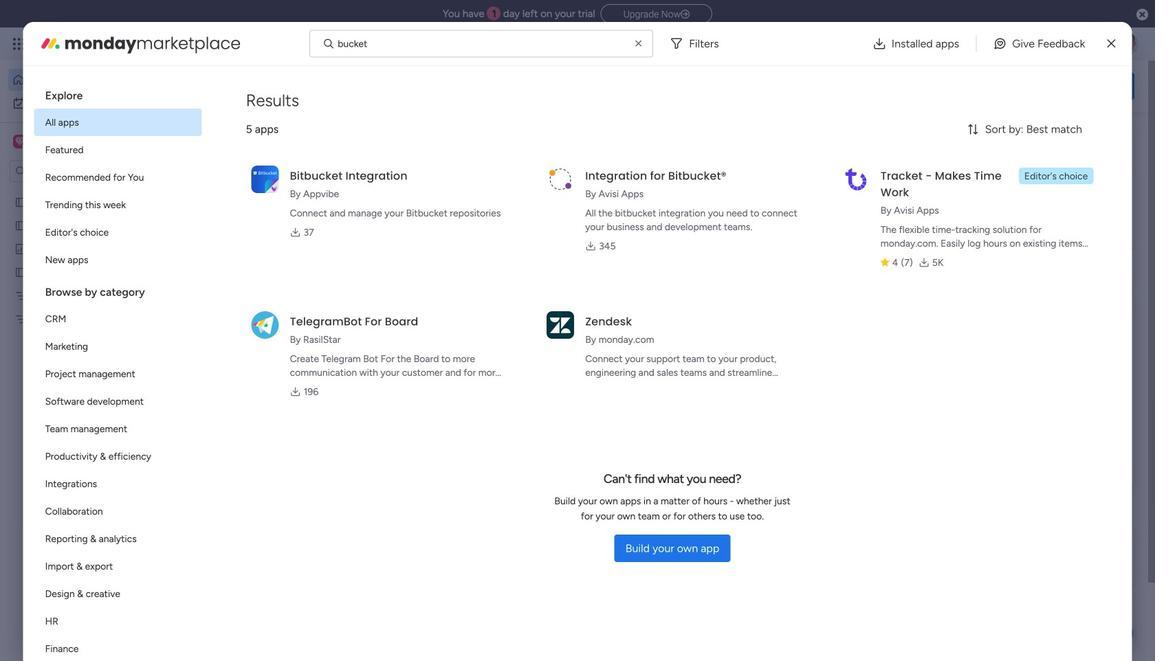 Task type: locate. For each thing, give the bounding box(es) containing it.
see plans image
[[228, 36, 240, 52]]

heading
[[34, 77, 202, 109], [34, 274, 202, 305]]

search everything image
[[1036, 37, 1049, 51]]

getting started element
[[928, 529, 1135, 584]]

help image
[[1066, 37, 1080, 51]]

notifications image
[[911, 37, 925, 51]]

option
[[8, 69, 167, 91], [8, 92, 167, 114], [34, 109, 202, 136], [34, 136, 202, 164], [34, 164, 202, 191], [0, 190, 175, 193], [34, 191, 202, 219], [34, 219, 202, 246], [34, 246, 202, 274], [34, 305, 202, 333], [34, 333, 202, 360], [34, 360, 202, 388], [34, 388, 202, 415], [34, 415, 202, 443], [34, 443, 202, 470], [34, 470, 202, 498], [34, 498, 202, 525], [34, 525, 202, 553], [34, 553, 202, 580], [34, 580, 202, 608], [34, 608, 202, 635], [34, 635, 202, 662]]

app logo image
[[251, 166, 279, 193], [547, 166, 574, 193], [842, 166, 870, 193], [251, 311, 279, 339], [547, 311, 574, 339]]

public board image up public board icon
[[14, 196, 28, 209]]

0 vertical spatial heading
[[34, 77, 202, 109]]

circle o image
[[949, 227, 958, 237]]

Search in workspace field
[[29, 163, 115, 179]]

1 vertical spatial heading
[[34, 274, 202, 305]]

0 vertical spatial public board image
[[14, 196, 28, 209]]

list box
[[34, 77, 202, 662], [0, 188, 175, 517]]

workspace selection element
[[13, 133, 115, 151]]

monday marketplace image right invite members icon
[[1002, 37, 1016, 51]]

workspace image
[[15, 134, 25, 149]]

terry turtle image
[[1117, 33, 1139, 55]]

public board image down public dashboard image
[[14, 266, 28, 279]]

monday marketplace image right select product image
[[40, 33, 62, 55]]

0 horizontal spatial monday marketplace image
[[40, 33, 62, 55]]

dapulse x slim image
[[1107, 35, 1116, 52], [1114, 127, 1131, 144]]

public board image
[[14, 196, 28, 209], [14, 266, 28, 279]]

1 vertical spatial public board image
[[14, 266, 28, 279]]

monday marketplace image
[[40, 33, 62, 55], [1002, 37, 1016, 51]]



Task type: vqa. For each thing, say whether or not it's contained in the screenshot.
angle down icon
no



Task type: describe. For each thing, give the bounding box(es) containing it.
1 heading from the top
[[34, 77, 202, 109]]

quick search results list box
[[212, 156, 895, 507]]

help center element
[[928, 595, 1135, 650]]

select product image
[[12, 37, 26, 51]]

0 vertical spatial dapulse x slim image
[[1107, 35, 1116, 52]]

2 public board image from the top
[[14, 266, 28, 279]]

1 vertical spatial dapulse x slim image
[[1114, 127, 1131, 144]]

1 public board image from the top
[[14, 196, 28, 209]]

invite members image
[[972, 37, 985, 51]]

public board image
[[14, 219, 28, 232]]

1 horizontal spatial monday marketplace image
[[1002, 37, 1016, 51]]

public dashboard image
[[14, 243, 28, 256]]

dapulse rightstroke image
[[681, 9, 690, 20]]

check circle image
[[949, 174, 958, 184]]

2 heading from the top
[[34, 274, 202, 305]]

update feed image
[[941, 37, 955, 51]]

dapulse close image
[[1137, 8, 1148, 22]]

workspace image
[[13, 134, 27, 149]]



